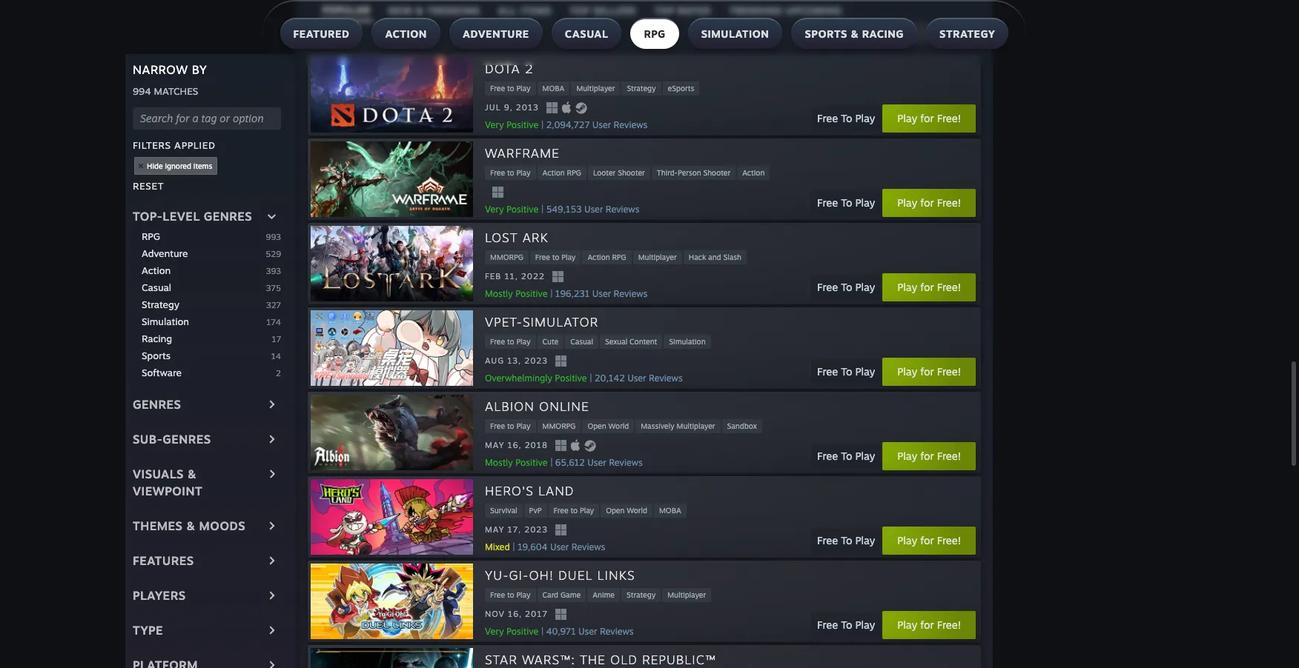 Task type: locate. For each thing, give the bounding box(es) containing it.
multiplayer left 'hack'
[[638, 253, 677, 261]]

visuals
[[133, 467, 184, 482]]

matches
[[154, 85, 198, 97]]

1 for from the top
[[920, 112, 934, 125]]

0 vertical spatial strategy link
[[622, 81, 661, 95]]

0 vertical spatial moba
[[543, 84, 565, 92]]

3 free! from the top
[[937, 281, 961, 294]]

2 vertical spatial strategy link
[[621, 589, 661, 603]]

free to play link up nov 16, 2017
[[485, 589, 536, 603]]

1 vertical spatial moba
[[659, 506, 681, 515]]

free! for online
[[937, 450, 961, 463]]

looter shooter
[[593, 168, 645, 177]]

to down land
[[571, 506, 578, 515]]

action rpg for bottom action rpg link
[[588, 253, 626, 261]]

0 horizontal spatial 2
[[276, 368, 281, 379]]

5 free to play from the top
[[817, 450, 875, 463]]

0 vertical spatial mmorpg
[[490, 253, 523, 261]]

| for warframe
[[542, 204, 544, 215]]

free to play down land
[[554, 506, 594, 515]]

| left 65,612
[[551, 457, 553, 468]]

for for gi-
[[920, 619, 934, 632]]

| left the 2,094,727
[[542, 119, 544, 130]]

may for hero's
[[485, 525, 505, 536]]

multiplayer link left 'hack'
[[633, 250, 682, 264]]

pvp
[[529, 506, 542, 515]]

0 vertical spatial action rpg
[[543, 168, 581, 177]]

1 to from the top
[[841, 112, 852, 125]]

1 vertical spatial open world link
[[601, 504, 653, 518]]

free to play link for vpet-simulator
[[485, 335, 536, 349]]

to down warframe link
[[507, 168, 514, 177]]

1 horizontal spatial moba
[[659, 506, 681, 515]]

multiplayer up republic™ on the bottom
[[668, 591, 706, 600]]

free to play for land
[[817, 535, 875, 547]]

free to play up 13,
[[490, 337, 531, 346]]

action rpg link up very positive | 549,153 user reviews
[[537, 166, 586, 180]]

0 vertical spatial simulation
[[701, 27, 769, 40]]

mixed
[[485, 542, 510, 553]]

may 16, 2018
[[485, 441, 548, 451]]

free! for ark
[[937, 281, 961, 294]]

1 vertical spatial action rpg link
[[582, 250, 632, 264]]

2 free! from the top
[[937, 196, 961, 209]]

action down adventure link
[[142, 264, 171, 276]]

pvp link
[[524, 504, 547, 518]]

casual down adventure link
[[142, 282, 171, 293]]

to up nov 16, 2017
[[507, 591, 514, 600]]

1 vertical spatial may
[[485, 525, 505, 536]]

0 vertical spatial action rpg link
[[537, 166, 586, 180]]

1 vertical spatial simulation link
[[664, 335, 711, 349]]

free to play link up 13,
[[485, 335, 536, 349]]

hide ignored items
[[147, 161, 212, 170]]

mmorpg link down "online"
[[537, 419, 581, 434]]

reviews for dota 2
[[614, 119, 648, 130]]

feb
[[485, 271, 502, 282]]

7 play for free! from the top
[[898, 619, 961, 632]]

0 horizontal spatial moba
[[543, 84, 565, 92]]

1 free! from the top
[[937, 112, 961, 125]]

strategy link for dota 2
[[622, 81, 661, 95]]

2 may from the top
[[485, 525, 505, 536]]

0 horizontal spatial top
[[569, 4, 590, 16]]

positive down 2018 at the bottom left
[[516, 457, 548, 468]]

1 horizontal spatial moba link
[[654, 504, 687, 518]]

13,
[[507, 356, 521, 366]]

user
[[592, 119, 611, 130], [584, 204, 603, 215], [592, 288, 611, 299], [628, 373, 646, 384], [588, 457, 606, 468], [550, 542, 569, 553], [579, 626, 597, 637]]

1 vertical spatial casual link
[[565, 335, 598, 349]]

casual link down adventure link
[[142, 281, 266, 295]]

may 17, 2023
[[485, 525, 548, 536]]

free!
[[937, 112, 961, 125], [937, 196, 961, 209], [937, 281, 961, 294], [937, 366, 961, 378], [937, 450, 961, 463], [937, 535, 961, 547], [937, 619, 961, 632]]

casual link down simulator
[[565, 335, 598, 349]]

6 free to play from the top
[[817, 535, 875, 547]]

1 horizontal spatial action rpg
[[588, 253, 626, 261]]

narrow by
[[133, 62, 207, 77]]

rpg down top-
[[142, 230, 160, 242]]

sports down upcoming at the right of page
[[805, 27, 848, 40]]

user right 549,153
[[584, 204, 603, 215]]

0 horizontal spatial sports
[[142, 350, 171, 362]]

1 vertical spatial open
[[606, 506, 625, 515]]

casual
[[565, 27, 608, 40], [142, 282, 171, 293], [570, 337, 593, 346]]

user right 40,971
[[579, 626, 597, 637]]

user right 65,612
[[588, 457, 606, 468]]

1 vertical spatial casual
[[142, 282, 171, 293]]

0 vertical spatial casual link
[[142, 281, 266, 295]]

0 horizontal spatial trending
[[427, 4, 480, 16]]

action link
[[737, 166, 770, 180], [142, 264, 266, 278]]

slash
[[723, 253, 742, 261]]

| right mixed
[[513, 542, 515, 553]]

0 horizontal spatial mmorpg link
[[485, 250, 529, 264]]

2 for from the top
[[920, 196, 934, 209]]

user right 196,231
[[592, 288, 611, 299]]

to
[[841, 112, 852, 125], [841, 196, 852, 209], [841, 281, 852, 294], [841, 366, 852, 378], [841, 450, 852, 463], [841, 535, 852, 547], [841, 619, 852, 632]]

links
[[597, 568, 635, 583]]

0 vertical spatial open
[[588, 422, 606, 431]]

for for ark
[[920, 281, 934, 294]]

shooter
[[618, 168, 645, 177], [703, 168, 731, 177]]

star
[[485, 652, 518, 668]]

2 mostly from the top
[[485, 457, 513, 468]]

for for land
[[920, 535, 934, 547]]

simulation link
[[142, 315, 266, 329], [664, 335, 711, 349]]

1 mostly from the top
[[485, 288, 513, 299]]

strategy link for yu-gi-oh! duel links
[[621, 589, 661, 603]]

positive up "online"
[[555, 373, 587, 384]]

sports for sports
[[142, 350, 171, 362]]

0 horizontal spatial moba link
[[537, 81, 570, 95]]

open down "online"
[[588, 422, 606, 431]]

& inside visuals & viewpoint
[[187, 467, 197, 482]]

feb 11, 2022
[[485, 271, 545, 282]]

1 free to play from the top
[[817, 112, 875, 125]]

top left rated at the right top of page
[[654, 4, 675, 16]]

2 very from the top
[[485, 204, 504, 215]]

vpet simulator image
[[311, 310, 473, 386]]

simulation link right the content
[[664, 335, 711, 349]]

0 vertical spatial sports
[[805, 27, 848, 40]]

all items
[[498, 4, 552, 16]]

5 play for free! from the top
[[898, 450, 961, 463]]

multiplayer link
[[571, 81, 620, 95], [633, 250, 682, 264], [662, 589, 711, 603]]

play
[[516, 84, 531, 92], [855, 112, 875, 125], [898, 112, 917, 125], [516, 168, 531, 177], [855, 196, 875, 209], [898, 196, 917, 209], [562, 253, 576, 261], [855, 281, 875, 294], [898, 281, 917, 294], [516, 337, 531, 346], [855, 366, 875, 378], [898, 366, 917, 378], [516, 422, 531, 431], [855, 450, 875, 463], [898, 450, 917, 463], [580, 506, 594, 515], [855, 535, 875, 547], [898, 535, 917, 547], [516, 591, 531, 600], [855, 619, 875, 632], [898, 619, 917, 632]]

2 vertical spatial very
[[485, 626, 504, 637]]

action rpg for the top action rpg link
[[543, 168, 581, 177]]

multiplayer for multiplayer link to the bottom
[[668, 591, 706, 600]]

mostly down feb
[[485, 288, 513, 299]]

mmorpg up 11,
[[490, 253, 523, 261]]

1 vertical spatial mostly
[[485, 457, 513, 468]]

multiplayer link up republic™ on the bottom
[[662, 589, 711, 603]]

2 vertical spatial simulation
[[669, 337, 706, 346]]

multiplayer
[[576, 84, 615, 92], [638, 253, 677, 261], [677, 422, 715, 431], [668, 591, 706, 600]]

trending left upcoming at the right of page
[[729, 4, 782, 16]]

1 vertical spatial racing
[[142, 333, 172, 345]]

free to play link down the dota 2 "link" on the left of the page
[[485, 81, 536, 95]]

all
[[498, 4, 517, 16]]

2 right dota in the left of the page
[[525, 61, 534, 76]]

to for 2
[[841, 112, 852, 125]]

casual link
[[142, 281, 266, 295], [565, 335, 598, 349]]

strategy link down links
[[621, 589, 661, 603]]

1 horizontal spatial simulation link
[[664, 335, 711, 349]]

user for vpet-simulator
[[628, 373, 646, 384]]

survival link
[[485, 504, 522, 518]]

warframe
[[485, 145, 560, 161]]

3 very from the top
[[485, 626, 504, 637]]

play for free! for online
[[898, 450, 961, 463]]

6 play for free! from the top
[[898, 535, 961, 547]]

free to play down ark
[[535, 253, 576, 261]]

4 free! from the top
[[937, 366, 961, 378]]

993
[[266, 232, 281, 242]]

1 horizontal spatial 2
[[525, 61, 534, 76]]

| left 549,153
[[542, 204, 544, 215]]

reviews up the sexual content
[[614, 288, 648, 299]]

simulation down rated at the right top of page
[[701, 27, 769, 40]]

action
[[385, 27, 427, 40], [543, 168, 565, 177], [742, 168, 765, 177], [588, 253, 610, 261], [142, 264, 171, 276]]

for for 2
[[920, 112, 934, 125]]

very for dota 2
[[485, 119, 504, 130]]

filters
[[133, 139, 171, 151]]

1 horizontal spatial adventure
[[463, 27, 529, 40]]

multiplayer for the middle multiplayer link
[[638, 253, 677, 261]]

1 vertical spatial 2
[[276, 368, 281, 379]]

simulation link up racing link on the left of page
[[142, 315, 266, 329]]

hero's land link
[[485, 482, 574, 501]]

1 very from the top
[[485, 119, 504, 130]]

free to play for vpet-simulator
[[490, 337, 531, 346]]

9,
[[504, 102, 513, 113]]

free to play link for warframe
[[485, 166, 536, 180]]

0 horizontal spatial shooter
[[618, 168, 645, 177]]

may left 2018 at the bottom left
[[485, 441, 505, 451]]

2 trending from the left
[[729, 4, 782, 16]]

5 to from the top
[[841, 450, 852, 463]]

world up links
[[627, 506, 647, 515]]

6 to from the top
[[841, 535, 852, 547]]

trending right "new"
[[427, 4, 480, 16]]

free to play down the dota 2 "link" on the left of the page
[[490, 84, 531, 92]]

mostly down may 16, 2018
[[485, 457, 513, 468]]

2 vertical spatial casual
[[570, 337, 593, 346]]

3 play for free! from the top
[[898, 281, 961, 294]]

action rpg up very positive | 549,153 user reviews
[[543, 168, 581, 177]]

may up mixed
[[485, 525, 505, 536]]

free! for land
[[937, 535, 961, 547]]

16, right nov
[[508, 610, 522, 620]]

positive down 2022
[[516, 288, 548, 299]]

2
[[525, 61, 534, 76], [276, 368, 281, 379]]

card game link
[[537, 589, 586, 603]]

adventure down 'all'
[[463, 27, 529, 40]]

14
[[271, 351, 281, 362]]

simulation up racing link on the left of page
[[142, 316, 189, 327]]

| for dota 2
[[542, 119, 544, 130]]

1 2023 from the top
[[524, 356, 548, 366]]

mmorpg link up 11,
[[485, 250, 529, 264]]

sandbox
[[727, 422, 757, 431]]

very down jul
[[485, 119, 504, 130]]

3 free to play from the top
[[817, 281, 875, 294]]

0 horizontal spatial simulation link
[[142, 315, 266, 329]]

| for lost ark
[[551, 288, 553, 299]]

free to play link down ark
[[530, 250, 581, 264]]

0 horizontal spatial action link
[[142, 264, 266, 278]]

0 vertical spatial may
[[485, 441, 505, 451]]

to for ark
[[841, 281, 852, 294]]

mmorpg link
[[485, 250, 529, 264], [537, 419, 581, 434]]

6 free! from the top
[[937, 535, 961, 547]]

16, left 2018 at the bottom left
[[508, 441, 522, 451]]

4 to from the top
[[841, 366, 852, 378]]

1 vertical spatial multiplayer link
[[633, 250, 682, 264]]

0 horizontal spatial racing
[[142, 333, 172, 345]]

third-person shooter link
[[652, 166, 736, 180]]

40,971
[[546, 626, 576, 637]]

very up lost
[[485, 204, 504, 215]]

0 vertical spatial multiplayer link
[[571, 81, 620, 95]]

1 vertical spatial action link
[[142, 264, 266, 278]]

user right "19,604"
[[550, 542, 569, 553]]

world left massively
[[609, 422, 629, 431]]

| down 2017
[[542, 626, 544, 637]]

1 may from the top
[[485, 441, 505, 451]]

0 vertical spatial 2023
[[524, 356, 548, 366]]

1 horizontal spatial mmorpg
[[543, 422, 576, 431]]

dota 2 image
[[311, 57, 473, 132]]

hack and slash link
[[684, 250, 747, 264]]

lost ark
[[485, 230, 549, 245]]

moba
[[543, 84, 565, 92], [659, 506, 681, 515]]

7 to from the top
[[841, 619, 852, 632]]

moba for moba link to the left
[[543, 84, 565, 92]]

0 vertical spatial open world
[[588, 422, 629, 431]]

lost ark image
[[311, 226, 473, 302]]

strategy link left esports link
[[622, 81, 661, 95]]

& for sports
[[851, 27, 859, 40]]

dota 2
[[485, 61, 534, 76]]

strategy link up racing link on the left of page
[[142, 298, 266, 312]]

reviews down massively
[[609, 457, 643, 468]]

| for vpet-simulator
[[590, 373, 592, 384]]

1 horizontal spatial sports
[[805, 27, 848, 40]]

2023 for simulator
[[524, 356, 548, 366]]

free to play down warframe link
[[490, 168, 531, 177]]

rated
[[678, 4, 711, 16]]

3 for from the top
[[920, 281, 934, 294]]

sexual content
[[605, 337, 657, 346]]

1 vertical spatial sports
[[142, 350, 171, 362]]

17,
[[508, 525, 521, 536]]

open world up links
[[606, 506, 647, 515]]

2 top from the left
[[654, 4, 675, 16]]

reviews for lost ark
[[614, 288, 648, 299]]

1 vertical spatial moba link
[[654, 504, 687, 518]]

casual down "top sellers"
[[565, 27, 608, 40]]

2 down 14
[[276, 368, 281, 379]]

4 play for free! from the top
[[898, 366, 961, 378]]

dota 2 link
[[485, 60, 534, 78]]

jul 9, 2013
[[485, 102, 539, 113]]

top left the sellers
[[569, 4, 590, 16]]

to for online
[[841, 450, 852, 463]]

0 vertical spatial adventure
[[463, 27, 529, 40]]

7 for from the top
[[920, 619, 934, 632]]

the
[[580, 652, 606, 668]]

7 free! from the top
[[937, 619, 961, 632]]

reset
[[133, 180, 164, 192]]

sports & racing
[[805, 27, 904, 40]]

1 vertical spatial very
[[485, 204, 504, 215]]

star wars™: the old republic™
[[485, 652, 716, 668]]

free to play up nov 16, 2017
[[490, 591, 531, 600]]

top sellers
[[569, 4, 637, 16]]

0 horizontal spatial adventure
[[142, 247, 188, 259]]

to for warframe
[[507, 168, 514, 177]]

user for lost ark
[[592, 288, 611, 299]]

16, for albion
[[508, 441, 522, 451]]

free to play for albion online
[[490, 422, 531, 431]]

to up 13,
[[507, 337, 514, 346]]

3 to from the top
[[841, 281, 852, 294]]

2 vertical spatial multiplayer link
[[662, 589, 711, 603]]

0 vertical spatial mostly
[[485, 288, 513, 299]]

2 2023 from the top
[[524, 525, 548, 536]]

16, for yu-
[[508, 610, 522, 620]]

1 vertical spatial 2023
[[524, 525, 548, 536]]

republic™
[[642, 652, 716, 668]]

mixed | 19,604 user reviews
[[485, 542, 605, 553]]

0 vertical spatial action link
[[737, 166, 770, 180]]

1 play for free! from the top
[[898, 112, 961, 125]]

0 vertical spatial world
[[609, 422, 629, 431]]

| left 196,231
[[551, 288, 553, 299]]

& for new
[[416, 4, 424, 16]]

0 vertical spatial very
[[485, 119, 504, 130]]

free to play for simulator
[[817, 366, 875, 378]]

moba for the bottommost moba link
[[659, 506, 681, 515]]

action link right "third-person shooter" link
[[737, 166, 770, 180]]

trending upcoming
[[729, 4, 842, 16]]

0 vertical spatial 16,
[[508, 441, 522, 451]]

4 free to play from the top
[[817, 366, 875, 378]]

genres up visuals
[[163, 432, 211, 447]]

2023 for land
[[524, 525, 548, 536]]

free to play down albion on the bottom of the page
[[490, 422, 531, 431]]

mmorpg down "online"
[[543, 422, 576, 431]]

0 vertical spatial moba link
[[537, 81, 570, 95]]

1 vertical spatial action rpg
[[588, 253, 626, 261]]

0 horizontal spatial action rpg
[[543, 168, 581, 177]]

overwhelmingly
[[485, 373, 552, 384]]

1 horizontal spatial top
[[654, 4, 675, 16]]

action rpg up 196,231
[[588, 253, 626, 261]]

content
[[630, 337, 657, 346]]

6 for from the top
[[920, 535, 934, 547]]

to down the dota 2 "link" on the left of the page
[[507, 84, 514, 92]]

7 free to play from the top
[[817, 619, 875, 632]]

simulation right the content
[[669, 337, 706, 346]]

5 for from the top
[[920, 450, 934, 463]]

genres up the 'rpg' link
[[204, 209, 252, 224]]

play for free! for 2
[[898, 112, 961, 125]]

user for albion online
[[588, 457, 606, 468]]

2023 right 13,
[[524, 356, 548, 366]]

1 top from the left
[[569, 4, 590, 16]]

sports up software
[[142, 350, 171, 362]]

sports for sports & racing
[[805, 27, 848, 40]]

positive down 2013 at the top of the page
[[506, 119, 539, 130]]

positive down nov 16, 2017
[[506, 626, 539, 637]]

2023 up "19,604"
[[524, 525, 548, 536]]

open world down 20,142
[[588, 422, 629, 431]]

1 vertical spatial adventure
[[142, 247, 188, 259]]

positive up lost ark
[[506, 204, 539, 215]]

reviews for albion online
[[609, 457, 643, 468]]

5 free! from the top
[[937, 450, 961, 463]]

play for free! for simulator
[[898, 366, 961, 378]]

0 horizontal spatial mmorpg
[[490, 253, 523, 261]]

esports
[[668, 84, 694, 92]]

featured
[[293, 27, 350, 40]]

genres down software
[[133, 397, 181, 412]]

free to play for online
[[817, 450, 875, 463]]

1 vertical spatial mmorpg
[[543, 422, 576, 431]]

open world link down 20,142
[[582, 419, 634, 434]]

1 horizontal spatial trending
[[729, 4, 782, 16]]

& for themes
[[186, 519, 196, 534]]

None text field
[[841, 23, 969, 42]]

type
[[133, 623, 163, 638]]

to for land
[[841, 535, 852, 547]]

1 horizontal spatial action link
[[737, 166, 770, 180]]

vpet-
[[485, 314, 523, 330]]

1 vertical spatial mmorpg link
[[537, 419, 581, 434]]

0 vertical spatial racing
[[862, 27, 904, 40]]

free to play
[[490, 84, 531, 92], [490, 168, 531, 177], [535, 253, 576, 261], [490, 337, 531, 346], [490, 422, 531, 431], [554, 506, 594, 515], [490, 591, 531, 600]]

hero's land
[[485, 483, 574, 499]]

open up links
[[606, 506, 625, 515]]

1 horizontal spatial shooter
[[703, 168, 731, 177]]

very for warframe
[[485, 204, 504, 215]]

1 vertical spatial 16,
[[508, 610, 522, 620]]

free to play link
[[485, 81, 536, 95], [485, 166, 536, 180], [530, 250, 581, 264], [485, 335, 536, 349], [485, 419, 536, 434], [548, 504, 599, 518], [485, 589, 536, 603]]

1 vertical spatial genres
[[133, 397, 181, 412]]

0 vertical spatial 2
[[525, 61, 534, 76]]

mostly
[[485, 288, 513, 299], [485, 457, 513, 468]]

4 for from the top
[[920, 366, 934, 378]]

action rpg link up 196,231
[[582, 250, 632, 264]]

994
[[133, 85, 151, 97]]



Task type: vqa. For each thing, say whether or not it's contained in the screenshot.
second MAY from the top of the page
yes



Task type: describe. For each thing, give the bounding box(es) containing it.
1 shooter from the left
[[618, 168, 645, 177]]

rpg up mostly positive | 196,231 user reviews
[[612, 253, 626, 261]]

action down "new"
[[385, 27, 427, 40]]

third-
[[657, 168, 678, 177]]

1 vertical spatial open world
[[606, 506, 647, 515]]

user for warframe
[[584, 204, 603, 215]]

action right third-person shooter
[[742, 168, 765, 177]]

positive for gi-
[[506, 626, 539, 637]]

reviews for vpet-simulator
[[649, 373, 683, 384]]

multiplayer for the top multiplayer link
[[576, 84, 615, 92]]

action down warframe link
[[543, 168, 565, 177]]

994 matches
[[133, 85, 198, 97]]

positive for ark
[[516, 288, 548, 299]]

free to play for ark
[[817, 281, 875, 294]]

warframe image
[[311, 141, 473, 217]]

overwhelmingly positive | 20,142 user reviews
[[485, 373, 683, 384]]

casual for casual link to the right
[[570, 337, 593, 346]]

aug
[[485, 356, 504, 366]]

for for simulator
[[920, 366, 934, 378]]

1 vertical spatial simulation
[[142, 316, 189, 327]]

free to play for 2
[[817, 112, 875, 125]]

ignored
[[165, 161, 191, 170]]

free to play link for yu-gi-oh! duel links
[[485, 589, 536, 603]]

free to play for dota 2
[[490, 84, 531, 92]]

rpg left looter
[[567, 168, 581, 177]]

2 play for free! from the top
[[898, 196, 961, 209]]

user for yu-gi-oh! duel links
[[579, 626, 597, 637]]

adventure link
[[142, 247, 266, 261]]

0 vertical spatial open world link
[[582, 419, 634, 434]]

anime
[[593, 591, 615, 600]]

hide ignored items link
[[134, 157, 217, 175]]

549,153
[[546, 204, 582, 215]]

user for dota 2
[[592, 119, 611, 130]]

top for top sellers
[[569, 4, 590, 16]]

0 vertical spatial genres
[[204, 209, 252, 224]]

0 vertical spatial casual
[[565, 27, 608, 40]]

174
[[266, 317, 281, 327]]

positive for online
[[516, 457, 548, 468]]

cute
[[543, 337, 559, 346]]

yu-
[[485, 568, 509, 583]]

racing link
[[142, 332, 272, 346]]

| for albion online
[[551, 457, 553, 468]]

albion online image
[[311, 395, 473, 471]]

esports link
[[663, 81, 700, 95]]

free! for gi-
[[937, 619, 961, 632]]

massively multiplayer link
[[636, 419, 720, 434]]

vpet-simulator
[[485, 314, 599, 330]]

warframe link
[[485, 144, 560, 163]]

positive for simulator
[[555, 373, 587, 384]]

to for dota 2
[[507, 84, 514, 92]]

to for yu-gi-oh! duel links
[[507, 591, 514, 600]]

casual for left casual link
[[142, 282, 171, 293]]

may for albion
[[485, 441, 505, 451]]

reviews up duel
[[572, 542, 605, 553]]

mmorpg for the rightmost mmorpg link
[[543, 422, 576, 431]]

free to play for warframe
[[490, 168, 531, 177]]

third-person shooter
[[657, 168, 731, 177]]

reviews for yu-gi-oh! duel links
[[600, 626, 634, 637]]

19,604
[[518, 542, 548, 553]]

11,
[[505, 271, 518, 282]]

narrow
[[133, 62, 188, 77]]

applied
[[174, 139, 216, 151]]

free to play link down land
[[548, 504, 599, 518]]

card
[[543, 591, 558, 600]]

2013
[[516, 102, 539, 113]]

survival
[[490, 506, 517, 515]]

sexual
[[605, 337, 628, 346]]

to for simulator
[[841, 366, 852, 378]]

anime link
[[587, 589, 620, 603]]

mmorpg for the top mmorpg link
[[490, 253, 523, 261]]

viewpoint
[[133, 484, 203, 499]]

2017
[[525, 610, 548, 620]]

free to play link for dota 2
[[485, 81, 536, 95]]

nov
[[485, 610, 505, 620]]

oh!
[[529, 568, 554, 583]]

to for gi-
[[841, 619, 852, 632]]

free to play link for albion online
[[485, 419, 536, 434]]

free to play for yu-gi-oh! duel links
[[490, 591, 531, 600]]

to for albion online
[[507, 422, 514, 431]]

2 inside the dota 2 "link"
[[525, 61, 534, 76]]

196,231
[[555, 288, 590, 299]]

very positive | 549,153 user reviews
[[485, 204, 640, 215]]

play for free! for gi-
[[898, 619, 961, 632]]

to up mostly positive | 196,231 user reviews
[[552, 253, 559, 261]]

sports link
[[142, 349, 271, 363]]

play for free! for ark
[[898, 281, 961, 294]]

0 vertical spatial mmorpg link
[[485, 250, 529, 264]]

top-level genres
[[133, 209, 252, 224]]

1 vertical spatial world
[[627, 506, 647, 515]]

features
[[133, 554, 194, 569]]

yu-gi-oh! duel links
[[485, 568, 635, 583]]

Search for a tag or option text field
[[133, 107, 281, 129]]

top rated
[[654, 4, 711, 16]]

mostly positive | 65,612 user reviews
[[485, 457, 643, 468]]

375
[[266, 283, 281, 293]]

looter shooter link
[[588, 166, 650, 180]]

simulator
[[523, 314, 599, 330]]

adventure inside adventure link
[[142, 247, 188, 259]]

2,094,727
[[546, 119, 590, 130]]

17
[[272, 334, 281, 345]]

massively
[[641, 422, 675, 431]]

very positive | 2,094,727 user reviews
[[485, 119, 648, 130]]

dota
[[485, 61, 520, 76]]

1 trending from the left
[[427, 4, 480, 16]]

star wars™: the old republic™ image
[[311, 649, 473, 669]]

mostly for albion online
[[485, 457, 513, 468]]

rpg down the top rated
[[644, 27, 666, 40]]

star wars™: the old republic™ link
[[485, 652, 716, 669]]

2018
[[525, 441, 548, 451]]

very positive | 40,971 user reviews
[[485, 626, 634, 637]]

level
[[163, 209, 200, 224]]

wars™:
[[522, 652, 575, 668]]

1 horizontal spatial racing
[[862, 27, 904, 40]]

reviews for warframe
[[606, 204, 640, 215]]

free to play for gi-
[[817, 619, 875, 632]]

new
[[388, 4, 413, 16]]

very for yu-gi-oh! duel links
[[485, 626, 504, 637]]

hack
[[689, 253, 706, 261]]

gi-
[[509, 568, 529, 583]]

0 horizontal spatial casual link
[[142, 281, 266, 295]]

mostly positive | 196,231 user reviews
[[485, 288, 648, 299]]

reset link
[[133, 180, 164, 192]]

rpg link
[[142, 230, 266, 244]]

person
[[678, 168, 701, 177]]

by
[[192, 62, 207, 77]]

hide
[[147, 161, 163, 170]]

sandbox link
[[722, 419, 762, 434]]

1 horizontal spatial casual link
[[565, 335, 598, 349]]

yu-gi-oh! duel links image
[[311, 564, 473, 640]]

top for top rated
[[654, 4, 675, 16]]

jul
[[485, 102, 501, 113]]

& for visuals
[[187, 467, 197, 482]]

land
[[538, 483, 574, 499]]

action up 196,231
[[588, 253, 610, 261]]

2 vertical spatial genres
[[163, 432, 211, 447]]

albion
[[485, 399, 535, 414]]

sexual content link
[[600, 335, 662, 349]]

filters applied
[[133, 139, 216, 151]]

multiplayer right massively
[[677, 422, 715, 431]]

duel
[[558, 568, 593, 583]]

to for vpet-simulator
[[507, 337, 514, 346]]

upcoming
[[786, 4, 842, 16]]

1 horizontal spatial mmorpg link
[[537, 419, 581, 434]]

ark
[[523, 230, 549, 245]]

positive for 2
[[506, 119, 539, 130]]

free! for 2
[[937, 112, 961, 125]]

| for yu-gi-oh! duel links
[[542, 626, 544, 637]]

new & trending
[[388, 4, 480, 16]]

0 vertical spatial simulation link
[[142, 315, 266, 329]]

play for free! for land
[[898, 535, 961, 547]]

looter
[[593, 168, 616, 177]]

hero's land image
[[311, 480, 473, 555]]

1 vertical spatial strategy link
[[142, 298, 266, 312]]

mostly for lost ark
[[485, 288, 513, 299]]

2 to from the top
[[841, 196, 852, 209]]

2 shooter from the left
[[703, 168, 731, 177]]

529
[[266, 249, 281, 259]]

free! for simulator
[[937, 366, 961, 378]]

massively multiplayer
[[641, 422, 715, 431]]

for for online
[[920, 450, 934, 463]]

2 free to play from the top
[[817, 196, 875, 209]]

albion online link
[[485, 398, 589, 416]]



